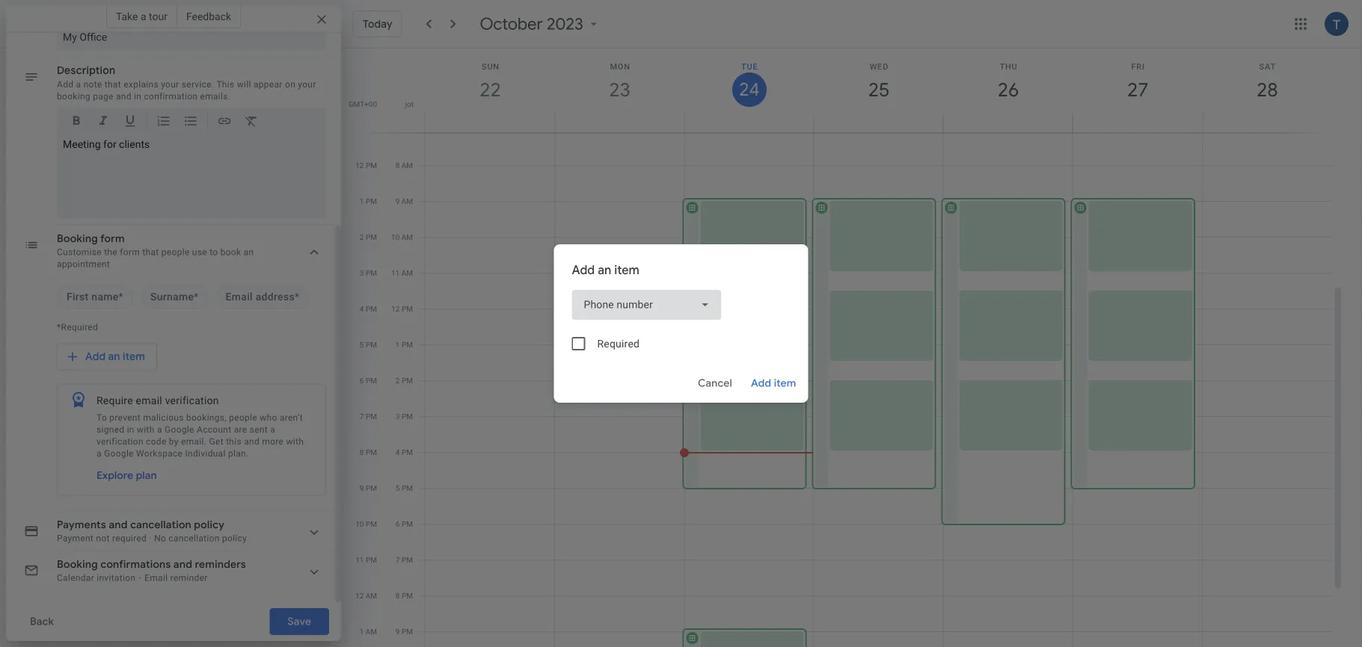 Task type: vqa. For each thing, say whether or not it's contained in the screenshot.
who
yes



Task type: describe. For each thing, give the bounding box(es) containing it.
add an item inside add an item dialog
[[572, 263, 639, 278]]

account
[[197, 425, 232, 435]]

0 horizontal spatial verification
[[96, 437, 143, 447]]

booking form customise the form that people use to book an appointment
[[57, 233, 254, 270]]

0 vertical spatial 1
[[360, 197, 364, 206]]

am up the 1 am
[[366, 592, 377, 601]]

description add a note that explains your service. this will appear on your booking page and in confirmation emails.
[[57, 64, 316, 102]]

list item containing first name
[[57, 286, 133, 310]]

7 am
[[395, 125, 413, 134]]

am down 12 am at the bottom of page
[[366, 628, 377, 637]]

sent
[[250, 425, 268, 435]]

code
[[146, 437, 166, 447]]

2 * from the left
[[194, 291, 199, 304]]

1 your from the left
[[161, 79, 179, 90]]

malicious
[[143, 413, 184, 423]]

to
[[96, 413, 107, 423]]

10 am
[[391, 233, 413, 242]]

back
[[30, 616, 54, 629]]

2 vertical spatial 8
[[396, 592, 400, 601]]

2 vertical spatial 12
[[355, 592, 364, 601]]

0 vertical spatial form
[[100, 233, 125, 246]]

who
[[260, 413, 277, 423]]

item inside "button"
[[774, 377, 796, 390]]

7 column header from the left
[[1202, 49, 1332, 133]]

october 2023
[[480, 13, 583, 34]]

12 am
[[355, 592, 377, 601]]

cancel button
[[691, 366, 739, 402]]

1 vertical spatial google
[[104, 449, 134, 459]]

1 vertical spatial 11
[[391, 269, 400, 278]]

take a tour
[[116, 10, 167, 22]]

gmt+00
[[348, 99, 377, 108]]

more
[[262, 437, 284, 447]]

0 horizontal spatial 5 pm
[[360, 341, 377, 350]]

9 am
[[395, 197, 413, 206]]

list item containing surname
[[141, 286, 208, 310]]

people inside booking form customise the form that people use to book an appointment
[[161, 248, 190, 258]]

address
[[256, 291, 295, 304]]

prevent
[[109, 413, 141, 423]]

a inside description add a note that explains your service. this will appear on your booking page and in confirmation emails.
[[76, 79, 81, 90]]

0 horizontal spatial 3 pm
[[360, 269, 377, 278]]

a up "more"
[[270, 425, 275, 435]]

for
[[103, 138, 116, 151]]

1 vertical spatial 12
[[391, 305, 400, 314]]

0 vertical spatial 12 pm
[[355, 161, 377, 170]]

add an item button
[[57, 344, 157, 371]]

surname
[[150, 291, 194, 304]]

5 column header from the left
[[943, 49, 1073, 133]]

that inside description add a note that explains your service. this will appear on your booking page and in confirmation emails.
[[105, 79, 121, 90]]

appear
[[254, 79, 283, 90]]

required
[[597, 338, 640, 350]]

in inside require email verification to prevent malicious bookings, people who aren't signed in with a google account are sent a verification code by email. get this and more with a google workspace individual plan.
[[127, 425, 134, 435]]

0 vertical spatial 7
[[395, 125, 400, 134]]

add inside "button"
[[751, 377, 771, 390]]

0 vertical spatial 6 pm
[[360, 377, 377, 386]]

0 vertical spatial 9
[[395, 197, 400, 206]]

tour
[[149, 10, 167, 22]]

this
[[216, 79, 234, 90]]

to
[[210, 248, 218, 258]]

require
[[96, 395, 133, 408]]

today button
[[353, 10, 402, 37]]

italic image
[[96, 114, 111, 131]]

meeting
[[63, 138, 101, 151]]

1 horizontal spatial verification
[[165, 395, 219, 408]]

11 pm
[[355, 556, 377, 565]]

am down 9 am
[[401, 233, 413, 242]]

1 am
[[360, 628, 377, 637]]

am down 8 am on the top of page
[[401, 197, 413, 206]]

1 vertical spatial 2
[[396, 377, 400, 386]]

today
[[363, 17, 392, 31]]

1 horizontal spatial 1 pm
[[396, 341, 413, 350]]

2 column header from the left
[[554, 49, 685, 133]]

1 horizontal spatial google
[[165, 425, 194, 435]]

10 pm
[[355, 520, 377, 529]]

none field inside add an item dialog
[[572, 290, 721, 320]]

underline image
[[123, 114, 138, 131]]

0 vertical spatial 12
[[355, 161, 364, 170]]

are
[[234, 425, 247, 435]]

Description text field
[[63, 138, 320, 213]]

explore plan
[[96, 470, 157, 483]]

a up code
[[157, 425, 162, 435]]

service.
[[182, 79, 214, 90]]

0 horizontal spatial 2 pm
[[360, 233, 377, 242]]

on
[[285, 79, 295, 90]]

an inside booking form customise the form that people use to book an appointment
[[244, 248, 254, 258]]

2 vertical spatial 1
[[360, 628, 364, 637]]

customise
[[57, 248, 102, 258]]

1 column header from the left
[[425, 49, 555, 133]]

10 for 10 am
[[391, 233, 400, 242]]

this
[[226, 437, 242, 447]]

october
[[480, 13, 543, 34]]

1 vertical spatial 3 pm
[[396, 413, 413, 421]]

first
[[67, 291, 89, 304]]

back button
[[18, 609, 66, 636]]

2 vertical spatial 9
[[396, 628, 400, 637]]

1 horizontal spatial 11 am
[[391, 269, 413, 278]]

explore
[[96, 470, 133, 483]]

1 vertical spatial 6
[[396, 520, 400, 529]]

meeting for clients
[[63, 138, 150, 151]]

1 horizontal spatial 5
[[396, 484, 400, 493]]

email.
[[181, 437, 207, 447]]

and inside require email verification to prevent malicious bookings, people who aren't signed in with a google account are sent a verification code by email. get this and more with a google workspace individual plan.
[[244, 437, 260, 447]]

bold image
[[69, 114, 84, 131]]

1 vertical spatial 7
[[360, 413, 364, 421]]

1 vertical spatial form
[[120, 248, 140, 258]]

1 vertical spatial 12 pm
[[391, 305, 413, 314]]

2 vertical spatial 11
[[355, 556, 364, 565]]

in inside description add a note that explains your service. this will appear on your booking page and in confirmation emails.
[[134, 91, 142, 102]]

email
[[136, 395, 162, 408]]

1 vertical spatial 7 pm
[[396, 556, 413, 565]]

am down 10 am
[[401, 269, 413, 278]]

workspace
[[136, 449, 183, 459]]

0 vertical spatial 9 pm
[[360, 484, 377, 493]]

an inside button
[[108, 351, 120, 364]]

3 column header from the left
[[684, 49, 814, 133]]

and inside description add a note that explains your service. this will appear on your booking page and in confirmation emails.
[[116, 91, 131, 102]]

1 horizontal spatial 3
[[396, 413, 400, 421]]



Task type: locate. For each thing, give the bounding box(es) containing it.
12 pm down 10 am
[[391, 305, 413, 314]]

1 horizontal spatial an
[[244, 248, 254, 258]]

2 horizontal spatial item
[[774, 377, 796, 390]]

8
[[395, 161, 400, 170], [360, 448, 364, 457], [396, 592, 400, 601]]

0 horizontal spatial 9 pm
[[360, 484, 377, 493]]

0 vertical spatial 4 pm
[[360, 305, 377, 314]]

1 vertical spatial add an item
[[85, 351, 145, 364]]

0 vertical spatial 6
[[360, 377, 364, 386]]

verification up bookings,
[[165, 395, 219, 408]]

1 vertical spatial people
[[229, 413, 257, 423]]

1 horizontal spatial 4 pm
[[396, 448, 413, 457]]

0 vertical spatial 3
[[360, 269, 364, 278]]

0 vertical spatial item
[[614, 263, 639, 278]]

jot
[[405, 99, 414, 108]]

2
[[360, 233, 364, 242], [396, 377, 400, 386]]

individual
[[185, 449, 226, 459]]

8 pm up 10 pm
[[360, 448, 377, 457]]

0 vertical spatial 4
[[360, 305, 364, 314]]

1 vertical spatial 5
[[396, 484, 400, 493]]

2 vertical spatial item
[[774, 377, 796, 390]]

8 pm
[[360, 448, 377, 457], [396, 592, 413, 601]]

1
[[360, 197, 364, 206], [396, 341, 400, 350], [360, 628, 364, 637]]

7 right aren't
[[360, 413, 364, 421]]

9 pm right the 1 am
[[396, 628, 413, 637]]

7 up 8 am on the top of page
[[395, 125, 400, 134]]

5 pm
[[360, 341, 377, 350], [396, 484, 413, 493]]

plan.
[[228, 449, 249, 459]]

add inside button
[[85, 351, 106, 364]]

in down explains
[[134, 91, 142, 102]]

2 list item from the left
[[141, 286, 208, 310]]

12 left 8 am on the top of page
[[355, 161, 364, 170]]

the
[[104, 248, 117, 258]]

book
[[220, 248, 241, 258]]

add
[[57, 79, 73, 90], [572, 263, 595, 278], [85, 351, 106, 364], [751, 377, 771, 390]]

email address *
[[226, 291, 299, 304]]

8 am
[[395, 161, 413, 170]]

0 vertical spatial 1 pm
[[360, 197, 377, 206]]

explains
[[124, 79, 158, 90]]

1 pm
[[360, 197, 377, 206], [396, 341, 413, 350]]

12 down 10 am
[[391, 305, 400, 314]]

6 column header from the left
[[1072, 49, 1203, 133]]

name
[[92, 291, 119, 304]]

aren't
[[280, 413, 303, 423]]

people inside require email verification to prevent malicious bookings, people who aren't signed in with a google account are sent a verification code by email. get this and more with a google workspace individual plan.
[[229, 413, 257, 423]]

1 horizontal spatial *
[[194, 291, 199, 304]]

explore plan button
[[91, 463, 163, 490]]

7
[[395, 125, 400, 134], [360, 413, 364, 421], [396, 556, 400, 565]]

item right cancel button on the right of page
[[774, 377, 796, 390]]

9 pm
[[360, 484, 377, 493], [396, 628, 413, 637]]

6
[[360, 377, 364, 386], [396, 520, 400, 529]]

1 horizontal spatial 12 pm
[[391, 305, 413, 314]]

am down jot
[[401, 125, 413, 134]]

12 pm left 8 am on the top of page
[[355, 161, 377, 170]]

1 vertical spatial 8
[[360, 448, 364, 457]]

add an item up required at the left of the page
[[572, 263, 639, 278]]

item up email
[[123, 351, 145, 364]]

1 vertical spatial in
[[127, 425, 134, 435]]

9 pm up 10 pm
[[360, 484, 377, 493]]

0 vertical spatial 2
[[360, 233, 364, 242]]

booking
[[57, 91, 90, 102]]

11 am down 10 am
[[391, 269, 413, 278]]

1 vertical spatial 9 pm
[[396, 628, 413, 637]]

description
[[57, 64, 115, 78]]

3 list item from the left
[[216, 286, 309, 310]]

that inside booking form customise the form that people use to book an appointment
[[142, 248, 159, 258]]

take a tour button
[[106, 4, 177, 28]]

0 vertical spatial in
[[134, 91, 142, 102]]

10 down 9 am
[[391, 233, 400, 242]]

12
[[355, 161, 364, 170], [391, 305, 400, 314], [355, 592, 364, 601]]

that right the
[[142, 248, 159, 258]]

add an item dialog
[[554, 245, 808, 403]]

0 vertical spatial 2 pm
[[360, 233, 377, 242]]

0 vertical spatial 10
[[391, 233, 400, 242]]

a inside 'button'
[[141, 10, 146, 22]]

in
[[134, 91, 142, 102], [127, 425, 134, 435]]

12 down 11 pm
[[355, 592, 364, 601]]

people left "use" on the left of page
[[161, 248, 190, 258]]

0 horizontal spatial 6
[[360, 377, 364, 386]]

1 horizontal spatial and
[[244, 437, 260, 447]]

None field
[[572, 290, 721, 320]]

grid containing gmt+00
[[347, 49, 1344, 648]]

1 horizontal spatial 4
[[396, 448, 400, 457]]

4
[[360, 305, 364, 314], [396, 448, 400, 457]]

0 vertical spatial and
[[116, 91, 131, 102]]

11 am down gmt+00
[[355, 125, 377, 134]]

0 vertical spatial verification
[[165, 395, 219, 408]]

in down prevent
[[127, 425, 134, 435]]

your
[[161, 79, 179, 90], [298, 79, 316, 90]]

0 horizontal spatial 5
[[360, 341, 364, 350]]

1 vertical spatial and
[[244, 437, 260, 447]]

item up required at the left of the page
[[614, 263, 639, 278]]

1 vertical spatial 3
[[396, 413, 400, 421]]

0 vertical spatial 5
[[360, 341, 364, 350]]

bulleted list image
[[183, 114, 198, 131]]

7 right 11 pm
[[396, 556, 400, 565]]

insert link image
[[217, 114, 232, 131]]

9 right the 1 am
[[396, 628, 400, 637]]

1 horizontal spatial 6
[[396, 520, 400, 529]]

0 horizontal spatial your
[[161, 79, 179, 90]]

1 horizontal spatial that
[[142, 248, 159, 258]]

11 up 12 am at the bottom of page
[[355, 556, 364, 565]]

item inside button
[[123, 351, 145, 364]]

0 vertical spatial 8 pm
[[360, 448, 377, 457]]

a
[[141, 10, 146, 22], [76, 79, 81, 90], [157, 425, 162, 435], [270, 425, 275, 435], [96, 449, 102, 459]]

october 2023 button
[[474, 13, 607, 34]]

form
[[100, 233, 125, 246], [120, 248, 140, 258]]

1 horizontal spatial people
[[229, 413, 257, 423]]

list item down book
[[216, 286, 309, 310]]

0 vertical spatial with
[[137, 425, 155, 435]]

0 horizontal spatial with
[[137, 425, 155, 435]]

* for email address
[[295, 291, 299, 304]]

1 horizontal spatial list item
[[141, 286, 208, 310]]

list item
[[57, 286, 133, 310], [141, 286, 208, 310], [216, 286, 309, 310]]

feedback button
[[177, 4, 241, 28]]

form right the
[[120, 248, 140, 258]]

11 am
[[355, 125, 377, 134], [391, 269, 413, 278]]

add item
[[751, 377, 796, 390]]

0 horizontal spatial list item
[[57, 286, 133, 310]]

add an item up require on the left bottom of the page
[[85, 351, 145, 364]]

booking
[[57, 233, 98, 246]]

1 horizontal spatial 8 pm
[[396, 592, 413, 601]]

am down 7 am
[[401, 161, 413, 170]]

formatting options toolbar
[[57, 108, 326, 140]]

add an item inside add an item button
[[85, 351, 145, 364]]

0 horizontal spatial add an item
[[85, 351, 145, 364]]

8 right 12 am at the bottom of page
[[396, 592, 400, 601]]

1 vertical spatial 9
[[360, 484, 364, 493]]

page
[[93, 91, 113, 102]]

10 for 10 pm
[[355, 520, 364, 529]]

1 vertical spatial 2 pm
[[396, 377, 413, 386]]

0 horizontal spatial *
[[119, 291, 123, 304]]

11
[[355, 125, 364, 134], [391, 269, 400, 278], [355, 556, 364, 565]]

1 vertical spatial 8 pm
[[396, 592, 413, 601]]

2 pm
[[360, 233, 377, 242], [396, 377, 413, 386]]

1 vertical spatial 1
[[396, 341, 400, 350]]

list item containing email address
[[216, 286, 309, 310]]

emails.
[[200, 91, 231, 102]]

1 vertical spatial with
[[286, 437, 304, 447]]

verification down signed
[[96, 437, 143, 447]]

am down gmt+00
[[366, 125, 377, 134]]

0 horizontal spatial people
[[161, 248, 190, 258]]

and right page
[[116, 91, 131, 102]]

11 down 10 am
[[391, 269, 400, 278]]

*required
[[57, 322, 98, 333]]

1 vertical spatial 4
[[396, 448, 400, 457]]

an
[[244, 248, 254, 258], [598, 263, 611, 278], [108, 351, 120, 364]]

will
[[237, 79, 251, 90]]

1 vertical spatial 6 pm
[[396, 520, 413, 529]]

google
[[165, 425, 194, 435], [104, 449, 134, 459]]

0 horizontal spatial item
[[123, 351, 145, 364]]

plan
[[136, 470, 157, 483]]

0 horizontal spatial an
[[108, 351, 120, 364]]

5
[[360, 341, 364, 350], [396, 484, 400, 493]]

1 list item from the left
[[57, 286, 133, 310]]

am
[[366, 125, 377, 134], [401, 125, 413, 134], [401, 161, 413, 170], [401, 197, 413, 206], [401, 233, 413, 242], [401, 269, 413, 278], [366, 592, 377, 601], [366, 628, 377, 637]]

by
[[169, 437, 179, 447]]

and down sent
[[244, 437, 260, 447]]

1 horizontal spatial add an item
[[572, 263, 639, 278]]

0 vertical spatial that
[[105, 79, 121, 90]]

signed
[[96, 425, 124, 435]]

1 horizontal spatial 10
[[391, 233, 400, 242]]

column header
[[425, 49, 555, 133], [554, 49, 685, 133], [684, 49, 814, 133], [813, 49, 944, 133], [943, 49, 1073, 133], [1072, 49, 1203, 133], [1202, 49, 1332, 133]]

0 horizontal spatial 1 pm
[[360, 197, 377, 206]]

list item down booking form customise the form that people use to book an appointment
[[141, 286, 208, 310]]

1 horizontal spatial your
[[298, 79, 316, 90]]

note
[[83, 79, 102, 90]]

surname *
[[150, 291, 199, 304]]

1 horizontal spatial item
[[614, 263, 639, 278]]

pm
[[366, 161, 377, 170], [366, 197, 377, 206], [366, 233, 377, 242], [366, 269, 377, 278], [366, 305, 377, 314], [402, 305, 413, 314], [366, 341, 377, 350], [402, 341, 413, 350], [366, 377, 377, 386], [402, 377, 413, 386], [366, 413, 377, 421], [402, 413, 413, 421], [366, 448, 377, 457], [402, 448, 413, 457], [366, 484, 377, 493], [402, 484, 413, 493], [366, 520, 377, 529], [402, 520, 413, 529], [366, 556, 377, 565], [402, 556, 413, 565], [402, 592, 413, 601], [402, 628, 413, 637]]

people up are
[[229, 413, 257, 423]]

with up code
[[137, 425, 155, 435]]

and
[[116, 91, 131, 102], [244, 437, 260, 447]]

0 horizontal spatial 8 pm
[[360, 448, 377, 457]]

12 pm
[[355, 161, 377, 170], [391, 305, 413, 314]]

8 down 7 am
[[395, 161, 400, 170]]

grid
[[347, 49, 1344, 648]]

1 vertical spatial 5 pm
[[396, 484, 413, 493]]

with right "more"
[[286, 437, 304, 447]]

bookings,
[[186, 413, 227, 423]]

10
[[391, 233, 400, 242], [355, 520, 364, 529]]

a down signed
[[96, 449, 102, 459]]

that
[[105, 79, 121, 90], [142, 248, 159, 258]]

an inside dialog
[[598, 263, 611, 278]]

a left tour
[[141, 10, 146, 22]]

with
[[137, 425, 155, 435], [286, 437, 304, 447]]

0 horizontal spatial 3
[[360, 269, 364, 278]]

email
[[226, 291, 253, 304]]

0 vertical spatial 7 pm
[[360, 413, 377, 421]]

an right book
[[244, 248, 254, 258]]

0 vertical spatial people
[[161, 248, 190, 258]]

1 horizontal spatial 2 pm
[[396, 377, 413, 386]]

clients
[[119, 138, 150, 151]]

0 horizontal spatial 11 am
[[355, 125, 377, 134]]

numbered list image
[[156, 114, 171, 131]]

1 * from the left
[[119, 291, 123, 304]]

verification
[[165, 395, 219, 408], [96, 437, 143, 447]]

feedback
[[186, 10, 231, 22]]

1 horizontal spatial 2
[[396, 377, 400, 386]]

* right email
[[295, 291, 299, 304]]

0 vertical spatial 3 pm
[[360, 269, 377, 278]]

8 pm right 12 am at the bottom of page
[[396, 592, 413, 601]]

0 horizontal spatial and
[[116, 91, 131, 102]]

1 vertical spatial 4 pm
[[396, 448, 413, 457]]

google up by
[[165, 425, 194, 435]]

remove formatting image
[[244, 114, 259, 131]]

an up required at the left of the page
[[598, 263, 611, 278]]

0 horizontal spatial 6 pm
[[360, 377, 377, 386]]

1 horizontal spatial 3 pm
[[396, 413, 413, 421]]

* right first
[[119, 291, 123, 304]]

3 * from the left
[[295, 291, 299, 304]]

11 down gmt+00
[[355, 125, 364, 134]]

your right on
[[298, 79, 316, 90]]

9 up 10 pm
[[360, 484, 364, 493]]

add item button
[[745, 366, 802, 402]]

add inside description add a note that explains your service. this will appear on your booking page and in confirmation emails.
[[57, 79, 73, 90]]

0 vertical spatial an
[[244, 248, 254, 258]]

2023
[[547, 13, 583, 34]]

use
[[192, 248, 207, 258]]

0 horizontal spatial 12 pm
[[355, 161, 377, 170]]

appointment
[[57, 260, 110, 270]]

4 column header from the left
[[813, 49, 944, 133]]

that up page
[[105, 79, 121, 90]]

2 your from the left
[[298, 79, 316, 90]]

cancel
[[698, 377, 732, 390]]

* for first name
[[119, 291, 123, 304]]

first name *
[[67, 291, 123, 304]]

a up booking
[[76, 79, 81, 90]]

take
[[116, 10, 138, 22]]

an up require on the left bottom of the page
[[108, 351, 120, 364]]

0 horizontal spatial 2
[[360, 233, 364, 242]]

your up confirmation
[[161, 79, 179, 90]]

1 horizontal spatial with
[[286, 437, 304, 447]]

list item up *required
[[57, 286, 133, 310]]

0 vertical spatial 8
[[395, 161, 400, 170]]

add an item
[[572, 263, 639, 278], [85, 351, 145, 364]]

0 horizontal spatial 10
[[355, 520, 364, 529]]

get
[[209, 437, 224, 447]]

9 up 10 am
[[395, 197, 400, 206]]

form up the
[[100, 233, 125, 246]]

0 vertical spatial 11
[[355, 125, 364, 134]]

require email verification to prevent malicious bookings, people who aren't signed in with a google account are sent a verification code by email. get this and more with a google workspace individual plan.
[[96, 395, 304, 459]]

4 pm
[[360, 305, 377, 314], [396, 448, 413, 457]]

* left email
[[194, 291, 199, 304]]

2 vertical spatial 7
[[396, 556, 400, 565]]

1 horizontal spatial 7 pm
[[396, 556, 413, 565]]

1 vertical spatial item
[[123, 351, 145, 364]]

8 up 10 pm
[[360, 448, 364, 457]]

confirmation
[[144, 91, 198, 102]]

10 up 11 pm
[[355, 520, 364, 529]]

google up the explore
[[104, 449, 134, 459]]



